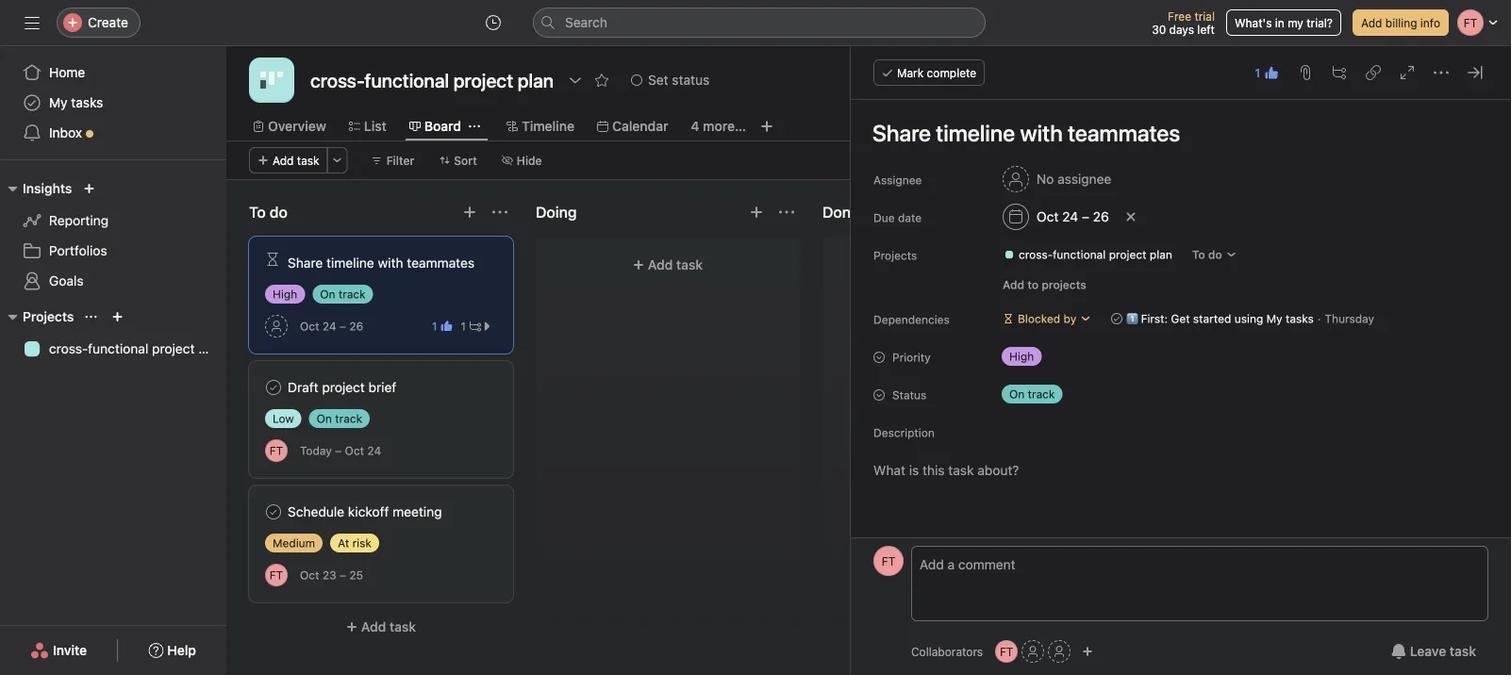 Task type: locate. For each thing, give the bounding box(es) containing it.
Task Name text field
[[861, 111, 1489, 155]]

project down clear due date image
[[1110, 248, 1147, 261]]

add task image down sort
[[462, 205, 478, 220]]

with
[[378, 255, 404, 271]]

0 horizontal spatial more section actions image
[[493, 205, 508, 220]]

1 vertical spatial add task
[[648, 257, 703, 273]]

1 add task image from the left
[[462, 205, 478, 220]]

2 vertical spatial 24
[[367, 445, 381, 458]]

on track inside 'popup button'
[[1010, 388, 1056, 401]]

1 vertical spatial completed image
[[262, 501, 285, 524]]

plan
[[1150, 248, 1173, 261], [198, 341, 224, 357]]

inbox link
[[11, 118, 215, 148]]

tab actions image
[[469, 121, 480, 132]]

completed image left draft
[[262, 377, 285, 399]]

project
[[1110, 248, 1147, 261], [152, 341, 195, 357], [322, 380, 365, 395]]

high button
[[995, 344, 1108, 370]]

on track down high "dropdown button"
[[1010, 388, 1056, 401]]

what's in my trial?
[[1235, 16, 1333, 29]]

main content inside share timeline with teammates dialog
[[853, 100, 1510, 676]]

1 vertical spatial cross-functional project plan link
[[11, 334, 224, 364]]

2 add task image from the left
[[749, 205, 764, 220]]

project down goals link
[[152, 341, 195, 357]]

oct inside share timeline with teammates dialog
[[1037, 209, 1059, 225]]

oct down no
[[1037, 209, 1059, 225]]

0 vertical spatial plan
[[1150, 248, 1173, 261]]

my
[[49, 95, 68, 110], [1267, 312, 1283, 326]]

global element
[[0, 46, 227, 159]]

help button
[[136, 634, 209, 668]]

0 horizontal spatial my
[[49, 95, 68, 110]]

2 horizontal spatial add task
[[648, 257, 703, 273]]

tasks left thursday
[[1286, 312, 1315, 326]]

0 horizontal spatial 1
[[432, 320, 437, 333]]

first:
[[1142, 312, 1168, 326]]

create
[[88, 15, 128, 30]]

completed checkbox for schedule
[[262, 501, 285, 524]]

track down 'draft project brief'
[[335, 412, 362, 426]]

list
[[364, 118, 387, 134]]

track
[[339, 288, 366, 301], [1028, 388, 1056, 401], [335, 412, 362, 426]]

ft
[[270, 445, 283, 458], [882, 555, 896, 568], [270, 569, 283, 582], [1000, 646, 1014, 659]]

0 horizontal spatial add task
[[273, 154, 320, 167]]

1 horizontal spatial functional
[[1053, 248, 1106, 261]]

oct left 23
[[300, 569, 319, 582]]

at risk
[[338, 537, 372, 550]]

due date
[[874, 211, 922, 225]]

trial?
[[1307, 16, 1333, 29]]

1 horizontal spatial add task
[[361, 620, 416, 635]]

cross-functional project plan link down new project or portfolio image
[[11, 334, 224, 364]]

add or remove collaborators image
[[1083, 646, 1094, 658]]

set status button
[[623, 67, 718, 93]]

no assignee
[[1037, 171, 1112, 187]]

0 vertical spatial track
[[339, 288, 366, 301]]

2 completed checkbox from the top
[[262, 501, 285, 524]]

1 vertical spatial oct 24 – 26
[[300, 320, 364, 333]]

26 inside share timeline with teammates dialog
[[1094, 209, 1110, 225]]

1 horizontal spatial cross-functional project plan
[[1019, 248, 1173, 261]]

1 completed image from the top
[[262, 377, 285, 399]]

description
[[874, 427, 935, 440]]

add task button
[[249, 147, 328, 174], [547, 248, 789, 282], [249, 611, 513, 645]]

high inside "dropdown button"
[[1010, 350, 1035, 363]]

0 vertical spatial on
[[320, 288, 336, 301]]

set status
[[648, 72, 710, 88]]

1 vertical spatial projects
[[23, 309, 74, 325]]

1 horizontal spatial oct 24 – 26
[[1037, 209, 1110, 225]]

doing
[[536, 203, 577, 221]]

my inside my tasks "link"
[[49, 95, 68, 110]]

what's
[[1235, 16, 1273, 29]]

0 horizontal spatial cross-
[[49, 341, 88, 357]]

24 for oct 24 –
[[323, 320, 337, 333]]

draft
[[288, 380, 319, 395]]

23
[[323, 569, 337, 582]]

0 horizontal spatial project
[[152, 341, 195, 357]]

– for oct 24
[[1082, 209, 1090, 225]]

0 vertical spatial project
[[1110, 248, 1147, 261]]

0 vertical spatial 24
[[1063, 209, 1079, 225]]

1 horizontal spatial high
[[1010, 350, 1035, 363]]

1 more section actions image from the left
[[493, 205, 508, 220]]

reporting
[[49, 213, 109, 228]]

free trial 30 days left
[[1152, 9, 1216, 36]]

tasks
[[71, 95, 103, 110], [1286, 312, 1315, 326]]

share timeline with teammates
[[288, 255, 475, 271]]

clear due date image
[[1126, 211, 1137, 223]]

inbox
[[49, 125, 82, 141]]

– up 'draft project brief'
[[340, 320, 346, 333]]

overview link
[[253, 116, 326, 137]]

track down timeline
[[339, 288, 366, 301]]

1 vertical spatial 24
[[323, 320, 337, 333]]

portfolios link
[[11, 236, 215, 266]]

1 button
[[1250, 59, 1285, 86], [428, 317, 456, 336], [456, 317, 497, 336]]

main content
[[853, 100, 1510, 676]]

1 vertical spatial completed checkbox
[[262, 501, 285, 524]]

add task
[[273, 154, 320, 167], [648, 257, 703, 273], [361, 620, 416, 635]]

1 vertical spatial on track
[[1010, 388, 1056, 401]]

history image
[[486, 15, 501, 30]]

1 vertical spatial 26
[[350, 320, 364, 333]]

0 horizontal spatial oct 24 – 26
[[300, 320, 364, 333]]

projects element
[[0, 300, 227, 368]]

completed image for schedule kickoff meeting
[[262, 501, 285, 524]]

on down share
[[320, 288, 336, 301]]

2 vertical spatial add task
[[361, 620, 416, 635]]

project left brief at left
[[322, 380, 365, 395]]

task for "leave task" button
[[1450, 644, 1477, 660]]

cross-functional project plan down new project or portfolio image
[[49, 341, 224, 357]]

more section actions image left done
[[780, 205, 795, 220]]

0 vertical spatial projects
[[874, 249, 918, 262]]

completed checkbox left draft
[[262, 377, 285, 399]]

high
[[273, 288, 298, 301], [1010, 350, 1035, 363]]

my tasks
[[49, 95, 103, 110]]

24 inside share timeline with teammates dialog
[[1063, 209, 1079, 225]]

kickoff
[[348, 504, 389, 520]]

sort button
[[431, 147, 486, 174]]

2 vertical spatial add task button
[[249, 611, 513, 645]]

projects down due date
[[874, 249, 918, 262]]

add billing info button
[[1353, 9, 1450, 36]]

0 horizontal spatial tasks
[[71, 95, 103, 110]]

blocked by button
[[995, 306, 1101, 332]]

new project or portfolio image
[[112, 311, 123, 323]]

2 more section actions image from the left
[[780, 205, 795, 220]]

blocked by
[[1018, 312, 1077, 326]]

tasks inside "link"
[[71, 95, 103, 110]]

task for 'add task' button to the top
[[297, 154, 320, 167]]

projects down goals
[[23, 309, 74, 325]]

2 vertical spatial on track
[[317, 412, 362, 426]]

on
[[320, 288, 336, 301], [1010, 388, 1025, 401], [317, 412, 332, 426]]

schedule kickoff meeting
[[288, 504, 442, 520]]

draft project brief
[[288, 380, 397, 395]]

functional
[[1053, 248, 1106, 261], [88, 341, 148, 357]]

projects
[[874, 249, 918, 262], [23, 309, 74, 325]]

0 horizontal spatial 24
[[323, 320, 337, 333]]

insights
[[23, 181, 72, 196]]

leave
[[1411, 644, 1447, 660]]

cross- up to
[[1019, 248, 1053, 261]]

2 horizontal spatial project
[[1110, 248, 1147, 261]]

oct for oct 23 –
[[300, 569, 319, 582]]

tasks inside main content
[[1286, 312, 1315, 326]]

1 vertical spatial project
[[152, 341, 195, 357]]

– right 'today'
[[335, 445, 342, 458]]

0 vertical spatial cross-
[[1019, 248, 1053, 261]]

more section actions image down hide dropdown button
[[493, 205, 508, 220]]

on inside 'popup button'
[[1010, 388, 1025, 401]]

0 vertical spatial functional
[[1053, 248, 1106, 261]]

– down "assignee"
[[1082, 209, 1090, 225]]

4 more… button
[[691, 116, 746, 137]]

more section actions image
[[493, 205, 508, 220], [780, 205, 795, 220]]

track down high "dropdown button"
[[1028, 388, 1056, 401]]

on up 'today'
[[317, 412, 332, 426]]

1 horizontal spatial add task image
[[749, 205, 764, 220]]

on track down 'draft project brief'
[[317, 412, 362, 426]]

dependencies image
[[265, 252, 280, 267]]

oct
[[1037, 209, 1059, 225], [300, 320, 319, 333], [345, 445, 364, 458], [300, 569, 319, 582]]

0 vertical spatial my
[[49, 95, 68, 110]]

my right using
[[1267, 312, 1283, 326]]

1 vertical spatial cross-
[[49, 341, 88, 357]]

on track down timeline
[[320, 288, 366, 301]]

24 down no assignee
[[1063, 209, 1079, 225]]

board image
[[260, 69, 283, 92]]

0 vertical spatial completed checkbox
[[262, 377, 285, 399]]

0 horizontal spatial cross-functional project plan
[[49, 341, 224, 357]]

Completed checkbox
[[262, 377, 285, 399], [262, 501, 285, 524]]

24
[[1063, 209, 1079, 225], [323, 320, 337, 333], [367, 445, 381, 458]]

plan inside main content
[[1150, 248, 1173, 261]]

1 completed checkbox from the top
[[262, 377, 285, 399]]

show options, current sort, top image
[[85, 311, 97, 323]]

oct up draft
[[300, 320, 319, 333]]

search button
[[533, 8, 986, 38]]

completed image up medium
[[262, 501, 285, 524]]

projects inside share timeline with teammates dialog
[[874, 249, 918, 262]]

2 completed image from the top
[[262, 501, 285, 524]]

0 horizontal spatial high
[[273, 288, 298, 301]]

tasks down "home"
[[71, 95, 103, 110]]

on down high "dropdown button"
[[1010, 388, 1025, 401]]

24 right 'today'
[[367, 445, 381, 458]]

26 for 26
[[350, 320, 364, 333]]

2 vertical spatial track
[[335, 412, 362, 426]]

1 vertical spatial cross-functional project plan
[[49, 341, 224, 357]]

insights button
[[0, 177, 72, 200]]

medium
[[273, 537, 315, 550]]

2 vertical spatial on
[[317, 412, 332, 426]]

add task image
[[462, 205, 478, 220], [749, 205, 764, 220]]

0 vertical spatial 26
[[1094, 209, 1110, 225]]

projects inside dropdown button
[[23, 309, 74, 325]]

0 horizontal spatial plan
[[198, 341, 224, 357]]

no assignee button
[[995, 162, 1121, 196]]

cross-functional project plan up projects
[[1019, 248, 1173, 261]]

completed checkbox up medium
[[262, 501, 285, 524]]

add
[[1362, 16, 1383, 29], [273, 154, 294, 167], [648, 257, 673, 273], [1003, 278, 1025, 292], [361, 620, 386, 635]]

functional down new project or portfolio image
[[88, 341, 148, 357]]

1 horizontal spatial my
[[1267, 312, 1283, 326]]

at
[[338, 537, 349, 550]]

full screen image
[[1401, 65, 1416, 80]]

search list box
[[533, 8, 986, 38]]

1 vertical spatial tasks
[[1286, 312, 1315, 326]]

add task image for to do
[[462, 205, 478, 220]]

26 up 'draft project brief'
[[350, 320, 364, 333]]

24 up 'draft project brief'
[[323, 320, 337, 333]]

0 vertical spatial add task
[[273, 154, 320, 167]]

0 horizontal spatial cross-functional project plan link
[[11, 334, 224, 364]]

None text field
[[306, 63, 559, 97]]

project inside 'projects' "element"
[[152, 341, 195, 357]]

1 horizontal spatial projects
[[874, 249, 918, 262]]

oct 24 – 26 up 'draft project brief'
[[300, 320, 364, 333]]

1 horizontal spatial cross-functional project plan link
[[997, 245, 1181, 264]]

0 horizontal spatial add task image
[[462, 205, 478, 220]]

oct right 'today'
[[345, 445, 364, 458]]

1 horizontal spatial more section actions image
[[780, 205, 795, 220]]

main content containing no assignee
[[853, 100, 1510, 676]]

1 horizontal spatial 26
[[1094, 209, 1110, 225]]

0 vertical spatial completed image
[[262, 377, 285, 399]]

1 vertical spatial plan
[[198, 341, 224, 357]]

– for oct 24 –
[[340, 320, 346, 333]]

0 horizontal spatial projects
[[23, 309, 74, 325]]

today
[[300, 445, 332, 458]]

1 vertical spatial on
[[1010, 388, 1025, 401]]

oct 24 – 26 inside share timeline with teammates dialog
[[1037, 209, 1110, 225]]

filter button
[[363, 147, 423, 174]]

cross- down show options, current sort, top image
[[49, 341, 88, 357]]

0 horizontal spatial 26
[[350, 320, 364, 333]]

high down dependencies icon
[[273, 288, 298, 301]]

1 horizontal spatial tasks
[[1286, 312, 1315, 326]]

– inside share timeline with teammates dialog
[[1082, 209, 1090, 225]]

0 vertical spatial cross-functional project plan link
[[997, 245, 1181, 264]]

oct 23 – 25
[[300, 569, 363, 582]]

to do
[[249, 203, 288, 221]]

high down blocked
[[1010, 350, 1035, 363]]

completed checkbox for draft
[[262, 377, 285, 399]]

2 vertical spatial project
[[322, 380, 365, 395]]

1 vertical spatial functional
[[88, 341, 148, 357]]

– left 25
[[340, 569, 346, 582]]

plan inside 'projects' "element"
[[198, 341, 224, 357]]

26 left clear due date image
[[1094, 209, 1110, 225]]

timeline link
[[507, 116, 575, 137]]

0 vertical spatial oct 24 – 26
[[1037, 209, 1110, 225]]

0 vertical spatial cross-functional project plan
[[1019, 248, 1173, 261]]

to do
[[1193, 248, 1223, 261]]

0 vertical spatial on track
[[320, 288, 366, 301]]

1 vertical spatial my
[[1267, 312, 1283, 326]]

26
[[1094, 209, 1110, 225], [350, 320, 364, 333]]

cross-
[[1019, 248, 1053, 261], [49, 341, 88, 357]]

add task image left done
[[749, 205, 764, 220]]

my up inbox
[[49, 95, 68, 110]]

1 horizontal spatial cross-
[[1019, 248, 1053, 261]]

1 vertical spatial high
[[1010, 350, 1035, 363]]

0 horizontal spatial functional
[[88, 341, 148, 357]]

2 horizontal spatial 1
[[1256, 66, 1261, 79]]

on track for brief
[[317, 412, 362, 426]]

1 horizontal spatial plan
[[1150, 248, 1173, 261]]

completed image
[[262, 377, 285, 399], [262, 501, 285, 524]]

1 vertical spatial track
[[1028, 388, 1056, 401]]

insights element
[[0, 172, 227, 300]]

cross-functional project plan link up projects
[[997, 245, 1181, 264]]

2 horizontal spatial 24
[[1063, 209, 1079, 225]]

oct 24 – 26 down no assignee
[[1037, 209, 1110, 225]]

task inside share timeline with teammates dialog
[[1450, 644, 1477, 660]]

4
[[691, 118, 700, 134]]

functional up projects
[[1053, 248, 1106, 261]]

0 vertical spatial tasks
[[71, 95, 103, 110]]

overview
[[268, 118, 326, 134]]



Task type: vqa. For each thing, say whether or not it's contained in the screenshot.
top Open user profile icon
no



Task type: describe. For each thing, give the bounding box(es) containing it.
portfolios
[[49, 243, 107, 259]]

sort
[[454, 154, 477, 167]]

days
[[1170, 23, 1195, 36]]

attachments: add a file to this task, share timeline with teammates image
[[1299, 65, 1314, 80]]

date
[[898, 211, 922, 225]]

due
[[874, 211, 895, 225]]

hide sidebar image
[[25, 15, 40, 30]]

dependencies
[[874, 313, 950, 327]]

reporting link
[[11, 206, 215, 236]]

add task for middle 'add task' button
[[648, 257, 703, 273]]

by
[[1064, 312, 1077, 326]]

thursday
[[1325, 312, 1375, 326]]

4 more…
[[691, 118, 746, 134]]

project inside main content
[[1110, 248, 1147, 261]]

more actions image
[[332, 155, 343, 166]]

leave task
[[1411, 644, 1477, 660]]

filter
[[387, 154, 415, 167]]

do
[[1209, 248, 1223, 261]]

track for brief
[[335, 412, 362, 426]]

1️⃣
[[1127, 312, 1138, 326]]

info
[[1421, 16, 1441, 29]]

oct 24 – 26 for oct 24 –
[[300, 320, 364, 333]]

status
[[893, 389, 927, 402]]

functional inside 'projects' "element"
[[88, 341, 148, 357]]

set
[[648, 72, 669, 88]]

mark
[[898, 66, 924, 79]]

calendar
[[612, 118, 669, 134]]

0 vertical spatial high
[[273, 288, 298, 301]]

create button
[[57, 8, 141, 38]]

list link
[[349, 116, 387, 137]]

task for middle 'add task' button
[[677, 257, 703, 273]]

more section actions image for to do
[[493, 205, 508, 220]]

add subtask image
[[1333, 65, 1348, 80]]

1 horizontal spatial project
[[322, 380, 365, 395]]

free
[[1168, 9, 1192, 23]]

started
[[1194, 312, 1232, 326]]

add to starred image
[[595, 73, 610, 88]]

26 for – 26
[[1094, 209, 1110, 225]]

cross-functional project plan link inside 'projects' "element"
[[11, 334, 224, 364]]

hide
[[517, 154, 542, 167]]

30
[[1152, 23, 1167, 36]]

get
[[1172, 312, 1191, 326]]

meeting
[[393, 504, 442, 520]]

done
[[823, 203, 860, 221]]

to
[[1028, 278, 1039, 292]]

add tab image
[[760, 119, 775, 134]]

task for the bottommost 'add task' button
[[390, 620, 416, 635]]

add task for the bottommost 'add task' button
[[361, 620, 416, 635]]

invite
[[53, 643, 87, 659]]

oct for oct 24
[[1037, 209, 1059, 225]]

functional inside share timeline with teammates dialog
[[1053, 248, 1106, 261]]

goals link
[[11, 266, 215, 296]]

track inside 'popup button'
[[1028, 388, 1056, 401]]

1 horizontal spatial 1
[[461, 320, 466, 333]]

to
[[1193, 248, 1206, 261]]

1 inside share timeline with teammates dialog
[[1256, 66, 1261, 79]]

low
[[273, 412, 294, 426]]

add to projects button
[[995, 272, 1095, 298]]

on for draft project brief
[[317, 412, 332, 426]]

left
[[1198, 23, 1216, 36]]

brief
[[369, 380, 397, 395]]

1️⃣ first: get started using my tasks
[[1127, 312, 1315, 326]]

cross- inside 'projects' "element"
[[49, 341, 88, 357]]

cross-functional project plan inside 'projects' "element"
[[49, 341, 224, 357]]

leave task button
[[1380, 635, 1489, 669]]

on track button
[[995, 381, 1108, 408]]

help
[[167, 643, 196, 659]]

share
[[288, 255, 323, 271]]

new image
[[83, 183, 95, 194]]

oct for oct 24 –
[[300, 320, 319, 333]]

risk
[[353, 537, 372, 550]]

status
[[672, 72, 710, 88]]

add inside share timeline with teammates dialog
[[1003, 278, 1025, 292]]

assignee
[[874, 174, 922, 187]]

mark complete button
[[874, 59, 985, 86]]

my tasks link
[[11, 88, 215, 118]]

add inside 'button'
[[1362, 16, 1383, 29]]

add to projects
[[1003, 278, 1087, 292]]

invite button
[[18, 634, 99, 668]]

close details image
[[1468, 65, 1484, 80]]

on track for with
[[320, 288, 366, 301]]

cross- inside share timeline with teammates dialog
[[1019, 248, 1053, 261]]

add task image for doing
[[749, 205, 764, 220]]

more actions for this task image
[[1435, 65, 1450, 80]]

home
[[49, 65, 85, 80]]

more…
[[703, 118, 746, 134]]

calendar link
[[597, 116, 669, 137]]

24 for oct 24
[[1063, 209, 1079, 225]]

my
[[1288, 16, 1304, 29]]

to do button
[[1184, 242, 1246, 268]]

hide button
[[493, 147, 551, 174]]

copy task link image
[[1367, 65, 1382, 80]]

add for the bottommost 'add task' button
[[361, 620, 386, 635]]

no
[[1037, 171, 1055, 187]]

today – oct 24
[[300, 445, 381, 458]]

priority
[[893, 351, 931, 364]]

track for with
[[339, 288, 366, 301]]

board
[[425, 118, 461, 134]]

add task for 'add task' button to the top
[[273, 154, 320, 167]]

mark complete
[[898, 66, 977, 79]]

using
[[1235, 312, 1264, 326]]

share timeline with teammates dialog
[[851, 46, 1512, 676]]

timeline
[[327, 255, 374, 271]]

1 horizontal spatial 24
[[367, 445, 381, 458]]

schedule
[[288, 504, 345, 520]]

my inside share timeline with teammates dialog
[[1267, 312, 1283, 326]]

show options image
[[568, 73, 583, 88]]

timeline
[[522, 118, 575, 134]]

oct 24 – 26 for oct 24
[[1037, 209, 1110, 225]]

completed image for draft project brief
[[262, 377, 285, 399]]

cross-functional project plan link inside share timeline with teammates dialog
[[997, 245, 1181, 264]]

trial
[[1195, 9, 1216, 23]]

goals
[[49, 273, 84, 289]]

add for middle 'add task' button
[[648, 257, 673, 273]]

search
[[565, 15, 608, 30]]

on for share timeline with teammates
[[320, 288, 336, 301]]

more section actions image for doing
[[780, 205, 795, 220]]

cross-functional project plan inside share timeline with teammates dialog
[[1019, 248, 1173, 261]]

projects button
[[0, 306, 74, 328]]

add for 'add task' button to the top
[[273, 154, 294, 167]]

25
[[350, 569, 363, 582]]

home link
[[11, 58, 215, 88]]

– for oct 23 –
[[340, 569, 346, 582]]

1 vertical spatial add task button
[[547, 248, 789, 282]]

0 vertical spatial add task button
[[249, 147, 328, 174]]

collaborators
[[912, 646, 984, 659]]

in
[[1276, 16, 1285, 29]]

add billing info
[[1362, 16, 1441, 29]]



